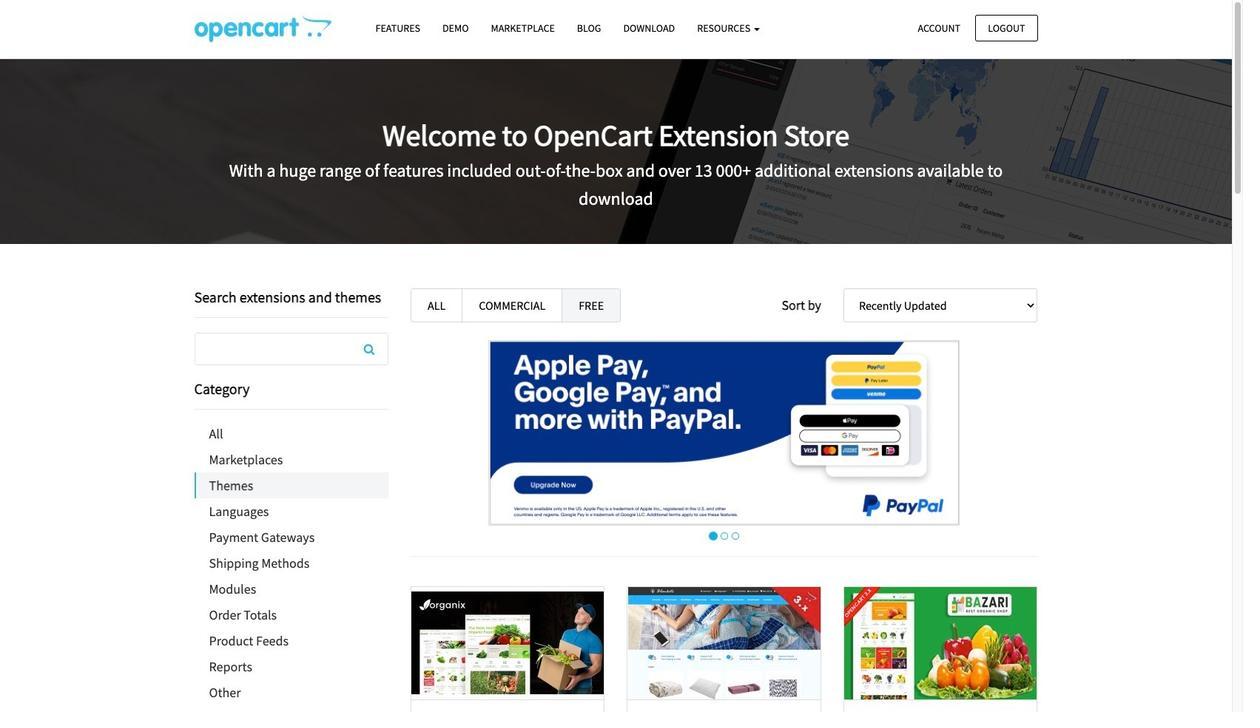 Task type: locate. For each thing, give the bounding box(es) containing it.
bazari organic & grocery ecommrce website te.. image
[[845, 587, 1037, 700]]

opencart themes image
[[194, 16, 331, 42]]

None text field
[[195, 334, 388, 365]]

blankets - bedding, pillows, beauty - responsive.. image
[[628, 587, 820, 700]]



Task type: vqa. For each thing, say whether or not it's contained in the screenshot.
Angle Right icon on the right bottom
no



Task type: describe. For each thing, give the bounding box(es) containing it.
paypal payment gateway image
[[489, 340, 960, 526]]

organic mega multi store opencart theme image
[[412, 587, 604, 700]]

search image
[[364, 343, 375, 355]]



